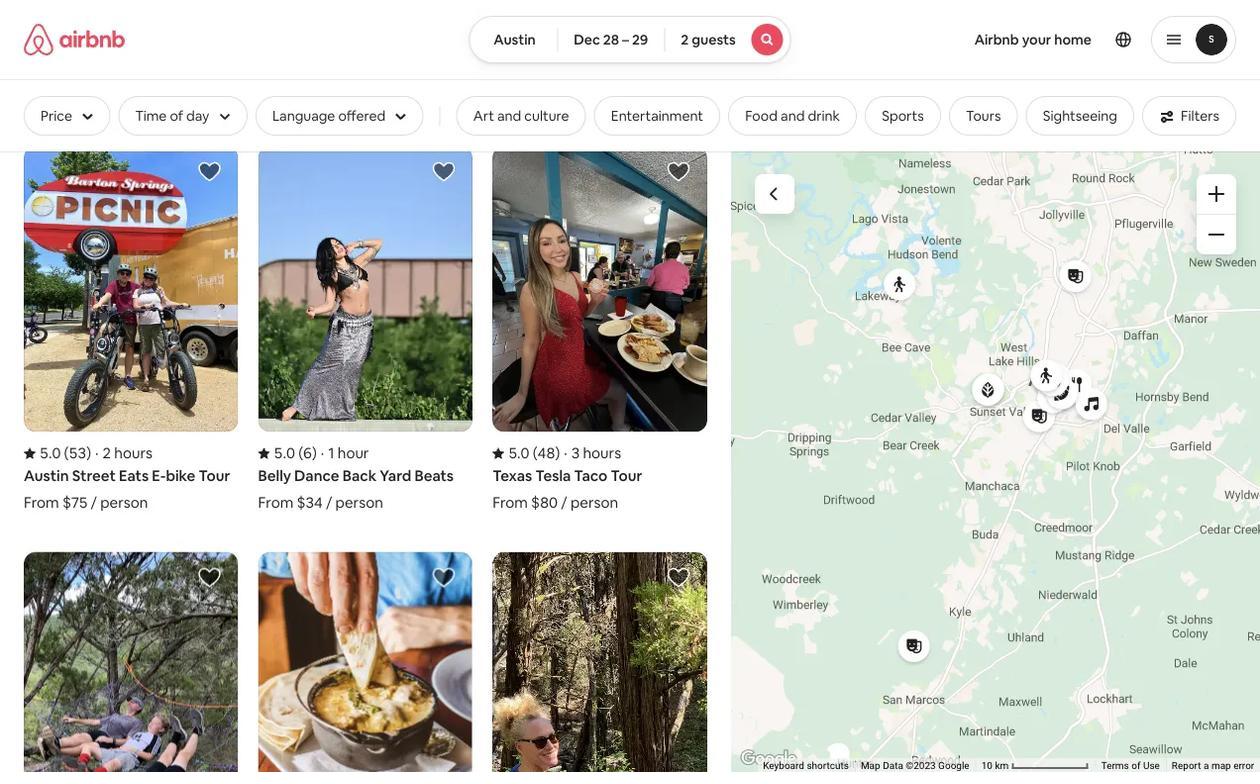 Task type: describe. For each thing, give the bounding box(es) containing it.
person inside morning walk austin from $33 / person
[[570, 48, 617, 67]]

zoom in image
[[1209, 186, 1225, 202]]

terms
[[1101, 761, 1129, 773]]

hours for eats
[[114, 444, 153, 464]]

$40
[[258, 67, 285, 86]]

(48)
[[533, 444, 560, 464]]

Tours button
[[949, 96, 1018, 136]]

add to wishlist image inside austin street eats e-bike tour group
[[198, 161, 222, 184]]

28
[[603, 31, 620, 49]]

dec 28 – 29 button
[[557, 16, 665, 63]]

5.0 for 5.0 (6)
[[274, 444, 295, 464]]

sports
[[882, 107, 924, 125]]

Art and culture button
[[457, 96, 586, 136]]

person inside belly dance back yard beats from $34 / person
[[336, 494, 383, 513]]

with
[[405, 21, 436, 41]]

5.0 out of 5 average rating,  6 reviews image
[[258, 444, 317, 464]]

Food and drink button
[[729, 96, 857, 136]]

5.0 for 5.0 (48)
[[509, 444, 530, 464]]

belly dance back yard beats from $34 / person
[[258, 467, 454, 513]]

2 inside button
[[681, 31, 689, 49]]

belly
[[258, 467, 291, 486]]

strings
[[258, 21, 307, 41]]

in inside strings in the woods with award winning austin violinist $40 $32 / person show all prices
[[311, 21, 323, 41]]

/ inside texas tesla taco tour from $80 / person
[[561, 494, 567, 513]]

5.0 (48)
[[509, 444, 560, 464]]

of for day
[[170, 107, 183, 125]]

$34
[[297, 494, 323, 513]]

map
[[1212, 761, 1231, 773]]

airbnb your home link
[[963, 19, 1104, 60]]

ghost stories in downtown austin group
[[24, 0, 238, 86]]

walk
[[554, 21, 588, 41]]

3
[[572, 444, 580, 464]]

austin inside strings in the woods with award winning austin violinist $40 $32 / person show all prices
[[368, 40, 413, 60]]

use
[[1143, 761, 1160, 773]]

from inside morning walk austin from $33 / person
[[493, 48, 528, 67]]

language offered
[[272, 107, 386, 125]]

report
[[1172, 761, 1201, 773]]

1 horizontal spatial add to wishlist image
[[432, 161, 456, 184]]

tour inside texas tesla taco tour from $80 / person
[[611, 467, 642, 486]]

5.0 for 5.0 (53)
[[40, 444, 61, 464]]

tesla
[[536, 467, 571, 486]]

person inside strings in the woods with award winning austin violinist $40 $32 / person show all prices
[[327, 67, 374, 86]]

–
[[622, 31, 629, 49]]

$32
[[288, 67, 314, 86]]

/ inside belly dance back yard beats from $34 / person
[[326, 494, 332, 513]]

· for · 2 hours
[[95, 444, 99, 464]]

map data ©2023 google
[[861, 761, 970, 773]]

5.0 (53)
[[40, 444, 91, 464]]

/ inside morning walk austin from $33 / person
[[560, 48, 566, 67]]

keyboard shortcuts button
[[763, 760, 849, 773]]

airbnb your home
[[975, 31, 1092, 49]]

food
[[746, 107, 778, 125]]

the
[[326, 21, 350, 41]]

$28
[[62, 67, 88, 86]]

all
[[299, 88, 313, 107]]

2 guests button
[[664, 16, 791, 63]]

Sports button
[[865, 96, 941, 136]]

food and drink
[[746, 107, 840, 125]]

ghost stories in downtown austin from $28 / person
[[24, 21, 211, 86]]

profile element
[[815, 0, 1237, 79]]

e-
[[152, 467, 166, 486]]

language
[[272, 107, 335, 125]]

show
[[258, 88, 296, 107]]

winning
[[307, 40, 365, 60]]

· 3 hours
[[564, 444, 621, 464]]

terms of use link
[[1101, 761, 1160, 773]]

data
[[883, 761, 903, 773]]

10 km
[[982, 761, 1011, 773]]

time of day button
[[118, 96, 248, 136]]

language offered button
[[256, 96, 424, 136]]

austin inside ghost stories in downtown austin from $28 / person
[[24, 40, 69, 60]]

5.0 (6)
[[274, 444, 317, 464]]

google image
[[736, 747, 801, 773]]

ghost
[[24, 21, 67, 41]]

morning
[[493, 21, 550, 41]]

strings in the woods with award winning austin violinist $40 $32 / person show all prices
[[258, 21, 472, 107]]

1
[[328, 444, 334, 464]]

art and culture
[[474, 107, 569, 125]]

austin inside austin street eats e-bike tour from $75 / person
[[24, 467, 69, 486]]

woods
[[353, 21, 402, 41]]

austin inside morning walk austin from $33 / person
[[591, 21, 637, 41]]

sightseeing
[[1043, 107, 1118, 125]]

austin inside button
[[494, 31, 536, 49]]

person inside texas tesla taco tour from $80 / person
[[571, 494, 618, 513]]

stories
[[70, 21, 117, 41]]

2 inside austin street eats e-bike tour group
[[103, 444, 111, 464]]

zoom out image
[[1209, 227, 1225, 243]]

texas
[[493, 467, 532, 486]]

of for use
[[1132, 761, 1141, 773]]

from inside ghost stories in downtown austin from $28 / person
[[24, 67, 59, 86]]

hours for taco
[[583, 444, 621, 464]]



Task type: vqa. For each thing, say whether or not it's contained in the screenshot.
(48)
yes



Task type: locate. For each thing, give the bounding box(es) containing it.
day
[[186, 107, 209, 125]]

in left the
[[311, 21, 323, 41]]

austin street eats e-bike tour from $75 / person
[[24, 467, 230, 513]]

tour right taco
[[611, 467, 642, 486]]

hours up eats on the bottom left of page
[[114, 444, 153, 464]]

/ right $75 in the bottom of the page
[[91, 494, 97, 513]]

and left drink
[[781, 107, 805, 125]]

award
[[258, 40, 304, 60]]

hour
[[338, 444, 369, 464]]

austin
[[591, 21, 637, 41], [494, 31, 536, 49], [24, 40, 69, 60], [368, 40, 413, 60], [24, 467, 69, 486]]

1 5.0 from the left
[[40, 444, 61, 464]]

5.0 left (6)
[[274, 444, 295, 464]]

entertainment
[[611, 107, 704, 125]]

· 2 hours
[[95, 444, 153, 464]]

2 hours from the left
[[583, 444, 621, 464]]

google map
showing 20 experiences. region
[[731, 151, 1261, 773]]

austin button
[[469, 16, 558, 63]]

tour right bike
[[199, 467, 230, 486]]

· for · 3 hours
[[564, 444, 568, 464]]

morning walk austin from $33 / person
[[493, 21, 637, 67]]

1 horizontal spatial hours
[[583, 444, 621, 464]]

of
[[170, 107, 183, 125], [1132, 761, 1141, 773]]

/ inside strings in the woods with award winning austin violinist $40 $32 / person show all prices
[[317, 67, 323, 86]]

1 vertical spatial 2
[[103, 444, 111, 464]]

1 horizontal spatial 2
[[681, 31, 689, 49]]

/
[[560, 48, 566, 67], [92, 67, 98, 86], [317, 67, 323, 86], [91, 494, 97, 513], [326, 494, 332, 513], [561, 494, 567, 513]]

0 vertical spatial 2
[[681, 31, 689, 49]]

5.0 left (53)
[[40, 444, 61, 464]]

1 in from the left
[[120, 21, 133, 41]]

strings in the woods with award winning austin violinist group
[[258, 0, 473, 107]]

1 horizontal spatial and
[[781, 107, 805, 125]]

4.87 out of 5 average rating,  114 reviews image
[[493, 0, 578, 18]]

0 horizontal spatial add to wishlist image
[[198, 567, 222, 590]]

· for · 1 hour
[[321, 444, 324, 464]]

0 horizontal spatial tour
[[199, 467, 230, 486]]

terms of use
[[1101, 761, 1160, 773]]

2 guests
[[681, 31, 736, 49]]

1 horizontal spatial 5.0
[[274, 444, 295, 464]]

from down texas
[[493, 494, 528, 513]]

dec 28 – 29
[[574, 31, 648, 49]]

back
[[343, 467, 377, 486]]

yard
[[380, 467, 412, 486]]

©2023
[[906, 761, 936, 773]]

from
[[493, 48, 528, 67], [24, 67, 59, 86], [24, 494, 59, 513], [258, 494, 294, 513], [493, 494, 528, 513]]

5.0 inside austin street eats e-bike tour group
[[40, 444, 61, 464]]

filters button
[[1143, 96, 1237, 136]]

0 horizontal spatial ·
[[95, 444, 99, 464]]

a
[[1204, 761, 1209, 773]]

1 vertical spatial add to wishlist image
[[198, 567, 222, 590]]

1 hours from the left
[[114, 444, 153, 464]]

airbnb
[[975, 31, 1019, 49]]

time
[[135, 107, 167, 125]]

10
[[982, 761, 993, 773]]

in inside ghost stories in downtown austin from $28 / person
[[120, 21, 133, 41]]

· left 3
[[564, 444, 568, 464]]

from down 'belly'
[[258, 494, 294, 513]]

5.0 inside texas tesla taco tour "group"
[[509, 444, 530, 464]]

report a map error
[[1172, 761, 1255, 773]]

/ right $32
[[317, 67, 323, 86]]

1 horizontal spatial in
[[311, 21, 323, 41]]

5.0 out of 5 average rating,  53 reviews image
[[24, 444, 91, 464]]

/ right $34
[[326, 494, 332, 513]]

dec
[[574, 31, 600, 49]]

$75
[[62, 494, 87, 513]]

filters
[[1181, 107, 1220, 125]]

belly dance back yard beats group
[[258, 147, 473, 513]]

of left day
[[170, 107, 183, 125]]

and for food
[[781, 107, 805, 125]]

from inside texas tesla taco tour from $80 / person
[[493, 494, 528, 513]]

0 horizontal spatial 5.0
[[40, 444, 61, 464]]

person inside ghost stories in downtown austin from $28 / person
[[101, 67, 149, 86]]

· right (53)
[[95, 444, 99, 464]]

3 5.0 from the left
[[509, 444, 530, 464]]

home
[[1055, 31, 1092, 49]]

km
[[995, 761, 1009, 773]]

0 horizontal spatial of
[[170, 107, 183, 125]]

add to wishlist image inside texas tesla taco tour "group"
[[667, 161, 690, 184]]

report a map error link
[[1172, 761, 1255, 773]]

beats
[[415, 467, 454, 486]]

drink
[[808, 107, 840, 125]]

hours inside austin street eats e-bike tour group
[[114, 444, 153, 464]]

and
[[497, 107, 522, 125], [781, 107, 805, 125]]

5.0 inside belly dance back yard beats group
[[274, 444, 295, 464]]

morning walk austin group
[[493, 0, 707, 67]]

5.0 out of 5 average rating,  48 reviews image
[[493, 444, 560, 464]]

keyboard
[[763, 761, 804, 773]]

add to wishlist image
[[198, 161, 222, 184], [667, 161, 690, 184], [432, 567, 456, 590], [667, 567, 690, 590]]

time of day
[[135, 107, 209, 125]]

price
[[41, 107, 72, 125]]

austin street eats e-bike tour group
[[24, 147, 238, 513]]

/ inside ghost stories in downtown austin from $28 / person
[[92, 67, 98, 86]]

art
[[474, 107, 494, 125]]

/ right $33
[[560, 48, 566, 67]]

culture
[[525, 107, 569, 125]]

0 vertical spatial of
[[170, 107, 183, 125]]

10 km button
[[976, 759, 1095, 773]]

Entertainment button
[[594, 96, 721, 136]]

$80
[[531, 494, 558, 513]]

of inside dropdown button
[[170, 107, 183, 125]]

none search field containing austin
[[469, 16, 791, 63]]

1 · from the left
[[95, 444, 99, 464]]

1 vertical spatial of
[[1132, 761, 1141, 773]]

texas tesla taco tour group
[[493, 147, 707, 513]]

offered
[[338, 107, 386, 125]]

add to wishlist image
[[432, 161, 456, 184], [198, 567, 222, 590]]

2 horizontal spatial 5.0
[[509, 444, 530, 464]]

in right stories
[[120, 21, 133, 41]]

guests
[[692, 31, 736, 49]]

2 and from the left
[[781, 107, 805, 125]]

downtown
[[136, 21, 211, 41]]

· 1 hour
[[321, 444, 369, 464]]

2 left guests
[[681, 31, 689, 49]]

violinist
[[416, 40, 472, 60]]

texas tesla taco tour from $80 / person
[[493, 467, 642, 513]]

/ right $28
[[92, 67, 98, 86]]

/ inside austin street eats e-bike tour from $75 / person
[[91, 494, 97, 513]]

0 horizontal spatial and
[[497, 107, 522, 125]]

in
[[120, 21, 133, 41], [311, 21, 323, 41]]

of left the use
[[1132, 761, 1141, 773]]

map
[[861, 761, 880, 773]]

1 and from the left
[[497, 107, 522, 125]]

2 · from the left
[[321, 444, 324, 464]]

2 tour from the left
[[611, 467, 642, 486]]

hours
[[114, 444, 153, 464], [583, 444, 621, 464]]

street
[[72, 467, 116, 486]]

show all prices button
[[258, 86, 358, 107]]

· inside austin street eats e-bike tour group
[[95, 444, 99, 464]]

person
[[570, 48, 617, 67], [101, 67, 149, 86], [327, 67, 374, 86], [100, 494, 148, 513], [336, 494, 383, 513], [571, 494, 618, 513]]

2 in from the left
[[311, 21, 323, 41]]

your
[[1022, 31, 1052, 49]]

0 horizontal spatial hours
[[114, 444, 153, 464]]

1 horizontal spatial ·
[[321, 444, 324, 464]]

0 vertical spatial add to wishlist image
[[432, 161, 456, 184]]

from left $75 in the bottom of the page
[[24, 494, 59, 513]]

tour
[[199, 467, 230, 486], [611, 467, 642, 486]]

0 horizontal spatial in
[[120, 21, 133, 41]]

5.0
[[40, 444, 61, 464], [274, 444, 295, 464], [509, 444, 530, 464]]

google
[[938, 761, 970, 773]]

29
[[632, 31, 648, 49]]

eats
[[119, 467, 149, 486]]

hours inside texas tesla taco tour "group"
[[583, 444, 621, 464]]

hours up taco
[[583, 444, 621, 464]]

2 horizontal spatial ·
[[564, 444, 568, 464]]

(6)
[[298, 444, 317, 464]]

and for art
[[497, 107, 522, 125]]

person inside austin street eats e-bike tour from $75 / person
[[100, 494, 148, 513]]

Sightseeing button
[[1026, 96, 1135, 136]]

None search field
[[469, 16, 791, 63]]

· inside texas tesla taco tour "group"
[[564, 444, 568, 464]]

2
[[681, 31, 689, 49], [103, 444, 111, 464]]

1 horizontal spatial tour
[[611, 467, 642, 486]]

· inside belly dance back yard beats group
[[321, 444, 324, 464]]

0 horizontal spatial 2
[[103, 444, 111, 464]]

from down morning
[[493, 48, 528, 67]]

· left 1
[[321, 444, 324, 464]]

3 · from the left
[[564, 444, 568, 464]]

error
[[1234, 761, 1255, 773]]

2 up street
[[103, 444, 111, 464]]

shortcuts
[[807, 761, 849, 773]]

and right the art
[[497, 107, 522, 125]]

from inside belly dance back yard beats from $34 / person
[[258, 494, 294, 513]]

1 tour from the left
[[199, 467, 230, 486]]

2 5.0 from the left
[[274, 444, 295, 464]]

dance
[[294, 467, 339, 486]]

5.0 up texas
[[509, 444, 530, 464]]

tours
[[966, 107, 1001, 125]]

from left $28
[[24, 67, 59, 86]]

prices
[[317, 88, 358, 107]]

/ right the $80
[[561, 494, 567, 513]]

price button
[[24, 96, 110, 136]]

1 horizontal spatial of
[[1132, 761, 1141, 773]]

from inside austin street eats e-bike tour from $75 / person
[[24, 494, 59, 513]]

tour inside austin street eats e-bike tour from $75 / person
[[199, 467, 230, 486]]



